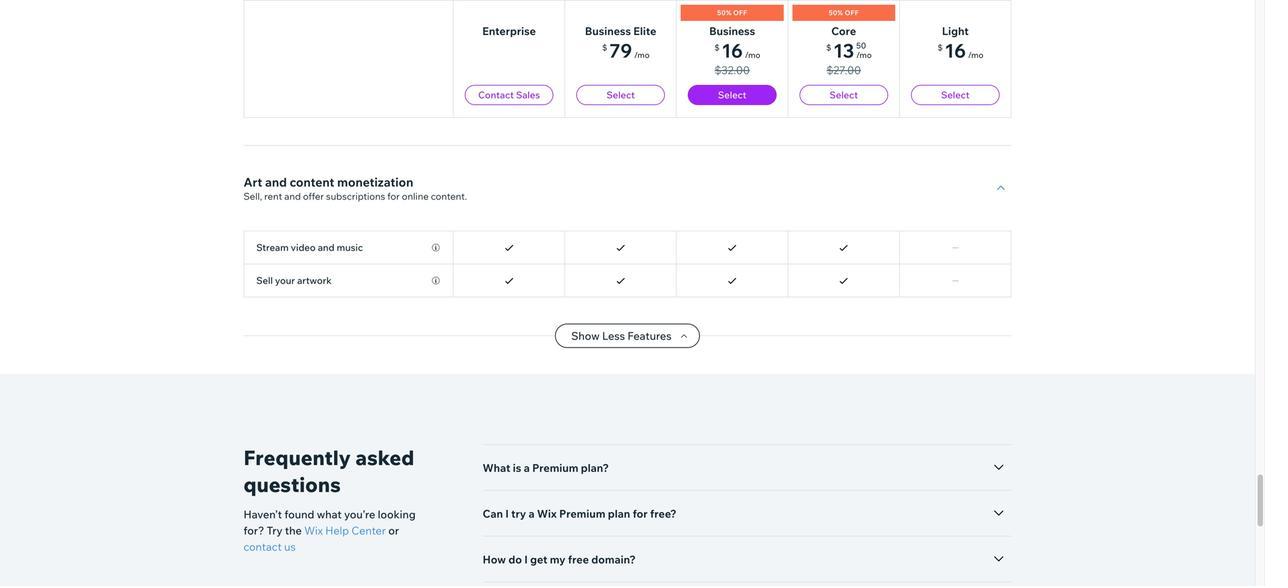 Task type: locate. For each thing, give the bounding box(es) containing it.
frequently asked questions
[[244, 445, 415, 497]]

1 vertical spatial premium
[[560, 507, 606, 521]]

or
[[389, 524, 399, 537]]

2 vertical spatial wix
[[304, 524, 323, 537]]

a right is
[[524, 461, 530, 475]]

select button down 79 at left top
[[577, 85, 665, 105]]

off up business $ 16 /mo $32.00
[[734, 8, 748, 17]]

select
[[607, 89, 635, 101], [718, 89, 747, 101], [830, 89, 858, 101], [942, 89, 970, 101]]

0 horizontal spatial your
[[275, 275, 295, 286]]

2 horizontal spatial wix
[[537, 507, 557, 521]]

premium
[[532, 461, 579, 475], [560, 507, 606, 521]]

the
[[285, 524, 302, 537]]

2 select from the left
[[718, 89, 747, 101]]

wix right the
[[304, 524, 323, 537]]

1 $ from the left
[[602, 42, 608, 53]]

/mo inside business $ 16 /mo $32.00
[[745, 50, 761, 60]]

50% up core
[[829, 8, 844, 17]]

is
[[513, 461, 522, 475]]

1 50% from the left
[[718, 8, 732, 17]]

4 $ from the left
[[938, 42, 943, 53]]

and down platform
[[308, 105, 325, 117]]

a
[[524, 461, 530, 475], [529, 507, 535, 521]]

how do i get my free domain?
[[483, 553, 636, 566]]

build,
[[244, 105, 268, 117]]

0 horizontal spatial 16
[[722, 39, 743, 62]]

asked
[[356, 445, 415, 470]]

contact
[[478, 89, 514, 101]]

for
[[388, 190, 400, 202], [633, 507, 648, 521]]

online
[[402, 190, 429, 202]]

1 50% off from the left
[[718, 8, 748, 17]]

for inside "art and content monetization sell, rent and offer subscriptions for online content."
[[388, 190, 400, 202]]

wix
[[244, 89, 266, 104], [537, 507, 557, 521], [304, 524, 323, 537]]

off up core
[[845, 8, 859, 17]]

1 horizontal spatial 50% off
[[829, 8, 859, 17]]

you're
[[344, 508, 376, 521]]

artwork
[[297, 275, 332, 286]]

for right plan
[[633, 507, 648, 521]]

can
[[483, 507, 503, 521]]

50% off up core
[[829, 8, 859, 17]]

select down '$27.00'
[[830, 89, 858, 101]]

50%
[[718, 8, 732, 17], [829, 8, 844, 17]]

for?
[[244, 524, 264, 537]]

select button
[[577, 85, 665, 105], [688, 85, 777, 105], [800, 85, 889, 105], [911, 85, 1000, 105]]

$ down light
[[938, 42, 943, 53]]

3 /mo from the left
[[857, 50, 872, 60]]

select button down '$27.00'
[[800, 85, 889, 105]]

sales
[[516, 89, 540, 101]]

i right do
[[525, 553, 528, 566]]

$ inside business $ 16 /mo $32.00
[[715, 42, 720, 53]]

/mo up $32.00 on the right
[[745, 50, 761, 60]]

4 select button from the left
[[911, 85, 1000, 105]]

1 horizontal spatial 16
[[945, 39, 966, 62]]

0 vertical spatial for
[[388, 190, 400, 202]]

0 horizontal spatial for
[[388, 190, 400, 202]]

/mo right 79 at left top
[[634, 50, 650, 60]]

platform
[[287, 89, 337, 104]]

select down "$ 16 /mo"
[[942, 89, 970, 101]]

50% up business $ 16 /mo $32.00
[[718, 8, 732, 17]]

2 $ from the left
[[715, 42, 720, 53]]

2 /mo from the left
[[745, 50, 761, 60]]

4 /mo from the left
[[968, 50, 984, 60]]

do
[[509, 553, 522, 566]]

1 horizontal spatial wix
[[304, 524, 323, 537]]

$ left 13
[[827, 42, 832, 53]]

79
[[610, 39, 632, 62]]

select down 79 at left top
[[607, 89, 635, 101]]

0 horizontal spatial 50%
[[718, 8, 732, 17]]

premium left plan
[[560, 507, 606, 521]]

business up 79 at left top
[[585, 24, 631, 38]]

free
[[568, 553, 589, 566]]

select down $32.00 on the right
[[718, 89, 747, 101]]

0 vertical spatial a
[[524, 461, 530, 475]]

your right sell
[[275, 275, 295, 286]]

2 off from the left
[[845, 8, 859, 17]]

16 up $32.00 on the right
[[722, 39, 743, 62]]

1 off from the left
[[734, 8, 748, 17]]

business up $32.00 on the right
[[710, 24, 756, 38]]

looking
[[378, 508, 416, 521]]

business inside business $ 16 /mo $32.00
[[710, 24, 756, 38]]

/mo inside "$ 16 /mo"
[[968, 50, 984, 60]]

select for 3rd 'select' "button" from the left
[[830, 89, 858, 101]]

$ left 79 at left top
[[602, 42, 608, 53]]

plan?
[[581, 461, 609, 475]]

content
[[290, 175, 335, 190]]

$
[[602, 42, 608, 53], [715, 42, 720, 53], [827, 42, 832, 53], [938, 42, 943, 53]]

elite
[[634, 24, 657, 38]]

0 horizontal spatial business
[[585, 24, 631, 38]]

1 /mo from the left
[[634, 50, 650, 60]]

0 horizontal spatial wix
[[244, 89, 266, 104]]

off for 13
[[845, 8, 859, 17]]

16 down light
[[945, 39, 966, 62]]

1 horizontal spatial for
[[633, 507, 648, 521]]

premium right is
[[532, 461, 579, 475]]

1 horizontal spatial off
[[845, 8, 859, 17]]

i
[[506, 507, 509, 521], [525, 553, 528, 566]]

wix right try
[[537, 507, 557, 521]]

get
[[530, 553, 548, 566]]

1 16 from the left
[[722, 39, 743, 62]]

0 horizontal spatial 50% off
[[718, 8, 748, 17]]

2 business from the left
[[710, 24, 756, 38]]

/mo down light
[[968, 50, 984, 60]]

try the wix help center or contact us
[[244, 524, 399, 554]]

select for first 'select' "button" from the left
[[607, 89, 635, 101]]

select button down "$ 16 /mo"
[[911, 85, 1000, 105]]

what
[[317, 508, 342, 521]]

2 16 from the left
[[945, 39, 966, 62]]

wix up build,
[[244, 89, 266, 104]]

and
[[308, 105, 325, 117], [265, 175, 287, 190], [284, 190, 301, 202], [318, 242, 335, 253]]

haven't
[[244, 508, 282, 521]]

/mo right 13
[[857, 50, 872, 60]]

0 horizontal spatial i
[[506, 507, 509, 521]]

$ inside business elite $ 79 /mo
[[602, 42, 608, 53]]

rent
[[264, 190, 282, 202]]

16
[[722, 39, 743, 62], [945, 39, 966, 62]]

3 $ from the left
[[827, 42, 832, 53]]

business inside business elite $ 79 /mo
[[585, 24, 631, 38]]

/mo inside core $ 13 50 /mo $27.00
[[857, 50, 872, 60]]

50% off up business $ 16 /mo $32.00
[[718, 8, 748, 17]]

business
[[585, 24, 631, 38], [710, 24, 756, 38]]

what
[[483, 461, 511, 475]]

0 horizontal spatial off
[[734, 8, 748, 17]]

manage
[[271, 105, 306, 117]]

50% off for 16
[[718, 8, 748, 17]]

1 business from the left
[[585, 24, 631, 38]]

questions
[[244, 472, 341, 497]]

off
[[734, 8, 748, 17], [845, 8, 859, 17]]

50% off
[[718, 8, 748, 17], [829, 8, 859, 17]]

us
[[284, 540, 296, 554]]

free?
[[650, 507, 677, 521]]

show
[[572, 329, 600, 343]]

wix fit platform
[[244, 89, 337, 104]]

and right the video
[[318, 242, 335, 253]]

features
[[628, 329, 672, 343]]

2 50% from the left
[[829, 8, 844, 17]]

1 vertical spatial a
[[529, 507, 535, 521]]

1 vertical spatial i
[[525, 553, 528, 566]]

contact sales button
[[465, 85, 554, 105]]

select button down $32.00 on the right
[[688, 85, 777, 105]]

your
[[351, 105, 371, 117], [275, 275, 295, 286]]

wix help center link
[[304, 523, 386, 539]]

$ up $32.00 on the right
[[715, 42, 720, 53]]

1 horizontal spatial 50%
[[829, 8, 844, 17]]

13
[[834, 39, 855, 62]]

4 select from the left
[[942, 89, 970, 101]]

0 vertical spatial your
[[351, 105, 371, 117]]

show less features button
[[555, 324, 700, 348]]

a right try
[[529, 507, 535, 521]]

your right "grow"
[[351, 105, 371, 117]]

for left online
[[388, 190, 400, 202]]

grow
[[327, 105, 349, 117]]

2 50% off from the left
[[829, 8, 859, 17]]

i left try
[[506, 507, 509, 521]]

/mo
[[634, 50, 650, 60], [745, 50, 761, 60], [857, 50, 872, 60], [968, 50, 984, 60]]

3 select from the left
[[830, 89, 858, 101]]

light
[[942, 24, 969, 38]]

less
[[602, 329, 625, 343]]

$27.00
[[827, 63, 861, 77]]

business for 16
[[710, 24, 756, 38]]

found
[[285, 508, 315, 521]]

content.
[[431, 190, 467, 202]]

contact sales
[[478, 89, 540, 101]]

fit
[[269, 89, 284, 104]]

1 select from the left
[[607, 89, 635, 101]]

business elite $ 79 /mo
[[585, 24, 657, 62]]

1 horizontal spatial business
[[710, 24, 756, 38]]



Task type: vqa. For each thing, say whether or not it's contained in the screenshot.
Badge
no



Task type: describe. For each thing, give the bounding box(es) containing it.
contact us link
[[244, 539, 296, 555]]

how
[[483, 553, 506, 566]]

try
[[511, 507, 526, 521]]

can i try a wix premium plan for free?
[[483, 507, 677, 521]]

fitness
[[373, 105, 403, 117]]

0 vertical spatial premium
[[532, 461, 579, 475]]

1 select button from the left
[[577, 85, 665, 105]]

help
[[325, 524, 349, 537]]

music
[[337, 242, 363, 253]]

2 select button from the left
[[688, 85, 777, 105]]

contact
[[244, 540, 282, 554]]

wix inside try the wix help center or contact us
[[304, 524, 323, 537]]

center
[[352, 524, 386, 537]]

0 vertical spatial wix
[[244, 89, 266, 104]]

$ inside "$ 16 /mo"
[[938, 42, 943, 53]]

plan
[[608, 507, 631, 521]]

sell your artwork
[[256, 275, 332, 286]]

$ 16 /mo
[[938, 39, 984, 62]]

try
[[267, 524, 283, 537]]

art
[[244, 175, 262, 190]]

core
[[832, 24, 857, 38]]

video
[[291, 242, 316, 253]]

select for 3rd 'select' "button" from right
[[718, 89, 747, 101]]

monetization
[[337, 175, 414, 190]]

1 vertical spatial for
[[633, 507, 648, 521]]

16 inside business $ 16 /mo $32.00
[[722, 39, 743, 62]]

domain?
[[592, 553, 636, 566]]

sell
[[256, 275, 273, 286]]

1 horizontal spatial your
[[351, 105, 371, 117]]

show less features
[[572, 329, 672, 343]]

offer
[[303, 190, 324, 202]]

enterprise
[[483, 24, 536, 38]]

50% for 13
[[829, 8, 844, 17]]

and right rent
[[284, 190, 301, 202]]

build, manage and grow your fitness business.
[[244, 105, 446, 117]]

what is a premium plan?
[[483, 461, 609, 475]]

3 select button from the left
[[800, 85, 889, 105]]

$32.00
[[715, 63, 750, 77]]

stream video and music
[[256, 242, 363, 253]]

select for first 'select' "button" from right
[[942, 89, 970, 101]]

and up rent
[[265, 175, 287, 190]]

$ inside core $ 13 50 /mo $27.00
[[827, 42, 832, 53]]

1 vertical spatial your
[[275, 275, 295, 286]]

50% off for 13
[[829, 8, 859, 17]]

business.
[[405, 105, 446, 117]]

business $ 16 /mo $32.00
[[710, 24, 761, 77]]

core $ 13 50 /mo $27.00
[[827, 24, 872, 77]]

stream
[[256, 242, 289, 253]]

1 horizontal spatial i
[[525, 553, 528, 566]]

/mo inside business elite $ 79 /mo
[[634, 50, 650, 60]]

sell,
[[244, 190, 262, 202]]

0 vertical spatial i
[[506, 507, 509, 521]]

my
[[550, 553, 566, 566]]

off for 16
[[734, 8, 748, 17]]

50
[[857, 40, 867, 51]]

subscriptions
[[326, 190, 385, 202]]

frequently
[[244, 445, 351, 470]]

art and content monetization sell, rent and offer subscriptions for online content.
[[244, 175, 467, 202]]

50% for 16
[[718, 8, 732, 17]]

1 vertical spatial wix
[[537, 507, 557, 521]]

haven't found what you're looking for?
[[244, 508, 416, 537]]

business for $
[[585, 24, 631, 38]]



